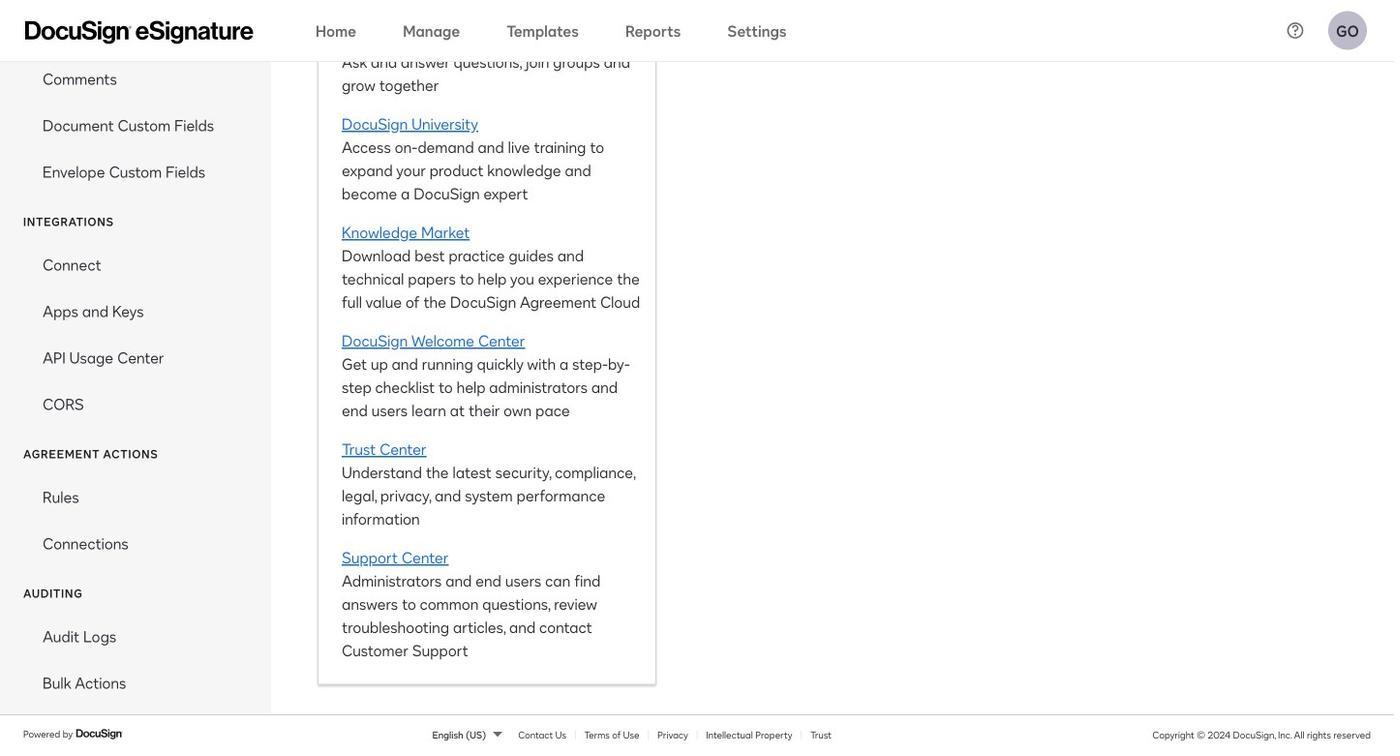 Task type: vqa. For each thing, say whether or not it's contained in the screenshot.
TEXT BOX
no



Task type: describe. For each thing, give the bounding box(es) containing it.
docusign admin image
[[25, 21, 254, 44]]

signing and sending element
[[0, 0, 271, 195]]

docusign image
[[76, 726, 124, 742]]



Task type: locate. For each thing, give the bounding box(es) containing it.
auditing element
[[0, 613, 271, 706]]

agreement actions element
[[0, 473, 271, 566]]

integrations element
[[0, 241, 271, 427]]



